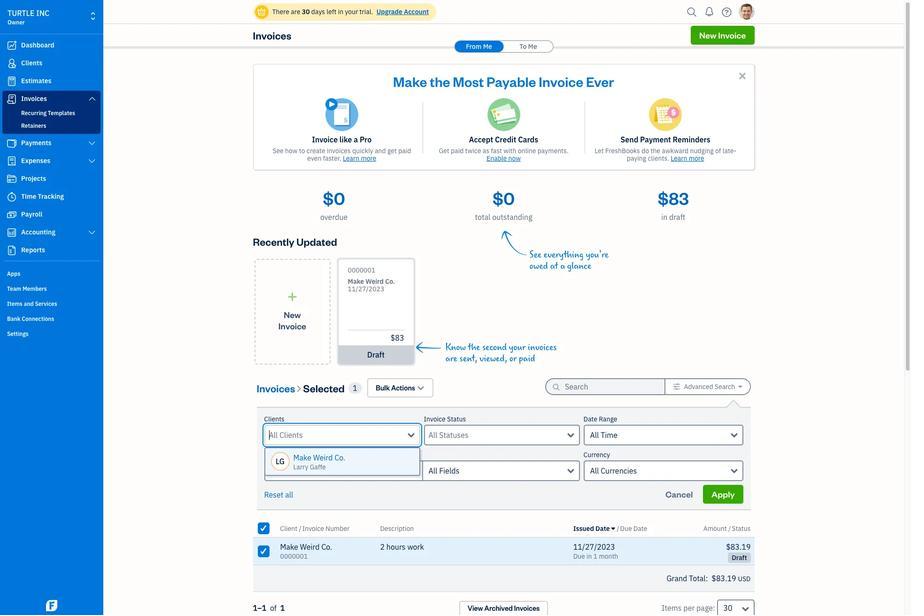 Task type: describe. For each thing, give the bounding box(es) containing it.
make the most payable invoice ever
[[394, 72, 615, 90]]

month
[[600, 552, 619, 561]]

make for make the most payable invoice ever
[[394, 72, 428, 90]]

there
[[272, 8, 290, 16]]

credit
[[495, 135, 517, 144]]

team
[[7, 285, 21, 292]]

timer image
[[6, 192, 17, 202]]

reports link
[[2, 242, 101, 259]]

see how to create invoices quickly and get paid even faster.
[[273, 147, 412, 163]]

$83 for $83
[[391, 333, 405, 343]]

me for from me
[[484, 42, 493, 51]]

number
[[326, 524, 350, 533]]

invoice down the plus image
[[279, 320, 307, 331]]

description link
[[381, 524, 414, 533]]

client link
[[280, 524, 299, 533]]

apply button
[[704, 485, 744, 504]]

invoice status
[[424, 415, 466, 424]]

all fields
[[429, 466, 460, 476]]

0 vertical spatial 30
[[302, 8, 310, 16]]

All Statuses search field
[[429, 430, 568, 441]]

selected
[[304, 381, 345, 395]]

$0 for $0 total outstanding
[[493, 187, 515, 209]]

accept
[[470, 135, 494, 144]]

project image
[[6, 174, 17, 184]]

view archived invoices
[[468, 604, 540, 613]]

date left range
[[584, 415, 598, 424]]

second
[[483, 342, 507, 353]]

let
[[595, 147, 604, 155]]

all currencies button
[[584, 461, 744, 481]]

payments link
[[2, 135, 101, 152]]

items for items per page:
[[662, 604, 682, 613]]

hours
[[387, 542, 406, 552]]

caretdown image
[[739, 383, 743, 391]]

and inside main element
[[24, 300, 34, 307]]

0 horizontal spatial 1
[[281, 604, 285, 613]]

crown image
[[257, 7, 267, 17]]

Items per page: field
[[718, 600, 755, 615]]

1 vertical spatial status
[[733, 524, 751, 533]]

invoices for even
[[327, 147, 351, 155]]

per
[[684, 604, 695, 613]]

templates
[[48, 110, 75, 117]]

learn for a
[[343, 154, 360, 163]]

pro
[[360, 135, 372, 144]]

All Clients search field
[[269, 430, 408, 441]]

co. for make weird co. 0000001
[[322, 542, 333, 552]]

reset all
[[264, 490, 294, 500]]

retainers link
[[4, 120, 99, 132]]

issued date link
[[574, 524, 617, 533]]

1 vertical spatial clients
[[264, 415, 285, 424]]

main element
[[0, 0, 127, 615]]

date range
[[584, 415, 618, 424]]

11/27/2023 inside 11/27/2023 due in 1 month
[[574, 542, 616, 552]]

0 horizontal spatial of
[[270, 604, 277, 613]]

your inside know the second your invoices are sent, viewed, or paid
[[509, 342, 526, 353]]

2 / from the left
[[617, 524, 620, 533]]

trial.
[[360, 8, 373, 16]]

0 vertical spatial in
[[338, 8, 344, 16]]

11/27/2023 due in 1 month
[[574, 542, 619, 561]]

bank
[[7, 315, 20, 322]]

payable
[[487, 72, 537, 90]]

keyword search
[[264, 451, 312, 459]]

estimate image
[[6, 77, 17, 86]]

2 hours work
[[381, 542, 424, 552]]

/ for client
[[299, 524, 302, 533]]

late-
[[723, 147, 737, 155]]

1 vertical spatial $83.19
[[712, 574, 737, 583]]

everything
[[544, 250, 584, 260]]

dashboard link
[[2, 37, 101, 54]]

new invoice link for know the second your invoices are sent, viewed, or paid
[[255, 259, 331, 365]]

now
[[509, 154, 521, 163]]

payments
[[21, 139, 51, 147]]

invoices for paid
[[528, 342, 557, 353]]

let freshbooks do the awkward nudging of late- paying clients.
[[595, 147, 737, 163]]

view archived invoices link
[[460, 601, 549, 615]]

30 inside "items per page:" field
[[724, 604, 733, 613]]

search image
[[685, 5, 700, 19]]

all currencies
[[591, 466, 638, 476]]

invoice like a pro
[[312, 135, 372, 144]]

range
[[599, 415, 618, 424]]

invoice like a pro image
[[326, 98, 359, 131]]

accept credit cards image
[[488, 98, 521, 131]]

date for due
[[634, 524, 648, 533]]

0000001 inside 0000001 make weird co. 11/27/2023
[[348, 266, 376, 275]]

get
[[388, 147, 397, 155]]

paid inside see how to create invoices quickly and get paid even faster.
[[399, 147, 412, 155]]

make weird co. larry gaffe
[[294, 453, 346, 472]]

close image
[[738, 71, 749, 81]]

most
[[453, 72, 484, 90]]

work
[[408, 542, 424, 552]]

settings
[[7, 330, 29, 338]]

issued
[[574, 524, 595, 533]]

items for items and services
[[7, 300, 22, 307]]

amount / status
[[704, 524, 751, 533]]

date for issued
[[596, 524, 610, 533]]

0 vertical spatial your
[[345, 8, 358, 16]]

cancel button
[[658, 485, 702, 504]]

projects link
[[2, 171, 101, 188]]

larry
[[294, 463, 309, 472]]

expenses link
[[2, 153, 101, 170]]

check image
[[259, 524, 268, 533]]

in inside $83 in draft
[[662, 212, 668, 222]]

/ for amount
[[729, 524, 732, 533]]

make inside 0000001 make weird co. 11/27/2023
[[348, 277, 364, 286]]

chart image
[[6, 228, 17, 237]]

members
[[23, 285, 47, 292]]

make for make weird co. larry gaffe
[[294, 453, 312, 463]]

fields
[[440, 466, 460, 476]]

chevron large down image for accounting
[[88, 229, 96, 236]]

items and services
[[7, 300, 57, 307]]

days
[[312, 8, 325, 16]]

do
[[642, 147, 650, 155]]

all for all fields
[[429, 466, 438, 476]]

invoice right client link
[[303, 524, 324, 533]]

twice
[[466, 147, 482, 155]]

send
[[621, 135, 639, 144]]

due inside 11/27/2023 due in 1 month
[[574, 552, 586, 561]]

team members
[[7, 285, 47, 292]]

owed
[[530, 261, 548, 272]]

make for make weird co. 0000001
[[280, 542, 299, 552]]

freshbooks image
[[44, 600, 59, 612]]

invoice left ever
[[539, 72, 584, 90]]

weird for make weird co. 0000001
[[300, 542, 320, 552]]

Keyword Search field
[[422, 461, 580, 481]]

bulk actions
[[376, 384, 416, 393]]

from me
[[466, 42, 493, 51]]

all time
[[591, 431, 618, 440]]

11/27/2023 inside 0000001 make weird co. 11/27/2023
[[348, 285, 385, 293]]

create
[[307, 147, 326, 155]]

estimates link
[[2, 73, 101, 90]]

to
[[299, 147, 305, 155]]

from
[[466, 42, 482, 51]]

paid inside know the second your invoices are sent, viewed, or paid
[[519, 354, 536, 364]]

1 horizontal spatial 1
[[353, 383, 358, 393]]

$83 for $83 in draft
[[659, 187, 690, 209]]

payments.
[[538, 147, 569, 155]]

see for see everything you're owed at a glance
[[530, 250, 542, 260]]

draft inside $83 in draft
[[670, 212, 686, 222]]

upgrade
[[377, 8, 403, 16]]

weird for make weird co. larry gaffe
[[313, 453, 333, 463]]

amount
[[704, 524, 728, 533]]



Task type: locate. For each thing, give the bounding box(es) containing it.
chevron large down image
[[88, 95, 96, 102], [88, 229, 96, 236]]

recurring
[[21, 110, 47, 117]]

see left how
[[273, 147, 284, 155]]

are down know
[[446, 354, 458, 364]]

clients down invoices button
[[264, 415, 285, 424]]

1 vertical spatial chevron large down image
[[88, 157, 96, 165]]

due date link
[[621, 524, 648, 533]]

check image
[[259, 546, 268, 556]]

a left pro
[[354, 135, 358, 144]]

new down the plus image
[[284, 309, 301, 320]]

0 horizontal spatial status
[[448, 415, 466, 424]]

2 vertical spatial draft
[[732, 554, 748, 562]]

1 vertical spatial $83
[[391, 333, 405, 343]]

make
[[394, 72, 428, 90], [348, 277, 364, 286], [294, 453, 312, 463], [280, 542, 299, 552]]

learn more down reminders
[[671, 154, 705, 163]]

me
[[484, 42, 493, 51], [529, 42, 538, 51]]

0 horizontal spatial new invoice
[[279, 309, 307, 331]]

are inside know the second your invoices are sent, viewed, or paid
[[446, 354, 458, 364]]

invoices button
[[257, 381, 295, 396]]

1 left month
[[594, 552, 598, 561]]

0 vertical spatial time
[[21, 192, 36, 201]]

in inside 11/27/2023 due in 1 month
[[587, 552, 593, 561]]

invoice number link
[[303, 524, 350, 533]]

bulk actions button
[[368, 378, 434, 398]]

reports
[[21, 246, 45, 254]]

see inside see everything you're owed at a glance
[[530, 250, 542, 260]]

0 vertical spatial new invoice
[[700, 30, 747, 40]]

see for see how to create invoices quickly and get paid even faster.
[[273, 147, 284, 155]]

date right caretdown icon
[[634, 524, 648, 533]]

0 vertical spatial and
[[375, 147, 386, 155]]

and down team members
[[24, 300, 34, 307]]

0 vertical spatial weird
[[366, 277, 384, 286]]

invoice
[[719, 30, 747, 40], [539, 72, 584, 90], [312, 135, 338, 144], [279, 320, 307, 331], [424, 415, 446, 424], [303, 524, 324, 533]]

invoices inside see how to create invoices quickly and get paid even faster.
[[327, 147, 351, 155]]

services
[[35, 300, 57, 307]]

1–1 of 1
[[253, 604, 285, 613]]

outstanding
[[493, 212, 533, 222]]

faster.
[[323, 154, 342, 163]]

1 horizontal spatial the
[[468, 342, 481, 353]]

send payment reminders image
[[650, 98, 683, 131]]

0 horizontal spatial $0
[[323, 187, 345, 209]]

1 horizontal spatial time
[[601, 431, 618, 440]]

co. inside make weird co. larry gaffe
[[335, 453, 346, 463]]

1 horizontal spatial $83
[[659, 187, 690, 209]]

the inside let freshbooks do the awkward nudging of late- paying clients.
[[651, 147, 661, 155]]

clients.
[[648, 154, 670, 163]]

0 horizontal spatial your
[[345, 8, 358, 16]]

send payment reminders
[[621, 135, 711, 144]]

1 horizontal spatial $0
[[493, 187, 515, 209]]

chevron large down image inside accounting 'link'
[[88, 229, 96, 236]]

1 horizontal spatial 11/27/2023
[[574, 542, 616, 552]]

and left get
[[375, 147, 386, 155]]

0 horizontal spatial 30
[[302, 8, 310, 16]]

1 / from the left
[[299, 524, 302, 533]]

are
[[291, 8, 301, 16], [446, 354, 458, 364]]

connections
[[22, 315, 54, 322]]

0 horizontal spatial time
[[21, 192, 36, 201]]

co. inside make weird co. 0000001
[[322, 542, 333, 552]]

more
[[361, 154, 377, 163], [689, 154, 705, 163]]

list box
[[265, 448, 420, 475]]

search for keyword search
[[292, 451, 312, 459]]

1 vertical spatial the
[[651, 147, 661, 155]]

learn more for reminders
[[671, 154, 705, 163]]

or
[[510, 354, 517, 364]]

learn right clients.
[[671, 154, 688, 163]]

to me link
[[504, 41, 553, 52]]

1 vertical spatial new
[[284, 309, 301, 320]]

invoices inside know the second your invoices are sent, viewed, or paid
[[528, 342, 557, 353]]

list box containing make weird co.
[[265, 448, 420, 475]]

1 left bulk
[[353, 383, 358, 393]]

recurring templates link
[[4, 108, 99, 119]]

clients link
[[2, 55, 101, 72]]

1 vertical spatial are
[[446, 354, 458, 364]]

1 $0 from the left
[[323, 187, 345, 209]]

tracking
[[38, 192, 64, 201]]

1 vertical spatial new invoice
[[279, 309, 307, 331]]

2 $0 from the left
[[493, 187, 515, 209]]

2 chevron large down image from the top
[[88, 229, 96, 236]]

1
[[353, 383, 358, 393], [594, 552, 598, 561], [281, 604, 285, 613]]

and
[[375, 147, 386, 155], [24, 300, 34, 307]]

invoice down go to help icon
[[719, 30, 747, 40]]

$0 inside $0 overdue
[[323, 187, 345, 209]]

1 vertical spatial see
[[530, 250, 542, 260]]

see inside see how to create invoices quickly and get paid even faster.
[[273, 147, 284, 155]]

search up larry on the left bottom
[[292, 451, 312, 459]]

recently updated
[[253, 235, 337, 248]]

your up or
[[509, 342, 526, 353]]

bulk
[[376, 384, 390, 393]]

0 horizontal spatial search
[[292, 451, 312, 459]]

sent,
[[460, 354, 478, 364]]

chevron large down image up recurring templates link
[[88, 95, 96, 102]]

with
[[504, 147, 517, 155]]

invoice image
[[6, 94, 17, 104]]

2 vertical spatial in
[[587, 552, 593, 561]]

1 vertical spatial draft
[[368, 350, 385, 360]]

1 vertical spatial new invoice link
[[255, 259, 331, 365]]

see up the owed
[[530, 250, 542, 260]]

0 horizontal spatial learn more
[[343, 154, 377, 163]]

the for make the most payable invoice ever
[[430, 72, 451, 90]]

1 right 1–1 on the left of the page
[[281, 604, 285, 613]]

1 vertical spatial 11/27/2023
[[574, 542, 616, 552]]

the up sent,
[[468, 342, 481, 353]]

$0 up overdue
[[323, 187, 345, 209]]

new inside new invoice
[[284, 309, 301, 320]]

co. inside 0000001 make weird co. 11/27/2023
[[386, 277, 395, 286]]

your left trial.
[[345, 8, 358, 16]]

1 vertical spatial due
[[574, 552, 586, 561]]

invoices
[[327, 147, 351, 155], [528, 342, 557, 353]]

freshbooks
[[606, 147, 641, 155]]

1 horizontal spatial clients
[[264, 415, 285, 424]]

search for advanced search
[[715, 383, 736, 391]]

to
[[520, 42, 527, 51]]

2 me from the left
[[529, 42, 538, 51]]

me for to me
[[529, 42, 538, 51]]

all left fields
[[429, 466, 438, 476]]

Keyword Search text field
[[264, 461, 422, 481]]

1 chevron large down image from the top
[[88, 140, 96, 147]]

client image
[[6, 59, 17, 68]]

$83.19 down the "status" link
[[727, 542, 751, 552]]

0 horizontal spatial see
[[273, 147, 284, 155]]

dashboard image
[[6, 41, 17, 50]]

of left late-
[[716, 147, 722, 155]]

invoices inside view archived invoices 'link'
[[515, 604, 540, 613]]

0 horizontal spatial invoices
[[327, 147, 351, 155]]

time inside main element
[[21, 192, 36, 201]]

archived
[[485, 604, 513, 613]]

0 vertical spatial 11/27/2023
[[348, 285, 385, 293]]

invoice up create
[[312, 135, 338, 144]]

owner
[[8, 19, 25, 26]]

/
[[299, 524, 302, 533], [617, 524, 620, 533], [729, 524, 732, 533]]

0 horizontal spatial co.
[[322, 542, 333, 552]]

0 horizontal spatial $83
[[391, 333, 405, 343]]

/ right caretdown icon
[[617, 524, 620, 533]]

2 chevron large down image from the top
[[88, 157, 96, 165]]

even
[[308, 154, 322, 163]]

learn more down pro
[[343, 154, 377, 163]]

a
[[354, 135, 358, 144], [561, 261, 566, 272]]

0 horizontal spatial new
[[284, 309, 301, 320]]

0 horizontal spatial a
[[354, 135, 358, 144]]

the left 'most'
[[430, 72, 451, 90]]

keyword
[[264, 451, 290, 459]]

learn right the "faster."
[[343, 154, 360, 163]]

items down team
[[7, 300, 22, 307]]

account
[[404, 8, 429, 16]]

1 vertical spatial search
[[292, 451, 312, 459]]

1 horizontal spatial in
[[587, 552, 593, 561]]

items inside main element
[[7, 300, 22, 307]]

at
[[551, 261, 559, 272]]

the
[[430, 72, 451, 90], [651, 147, 661, 155], [468, 342, 481, 353]]

chevron large down image for expenses
[[88, 157, 96, 165]]

weird inside make weird co. larry gaffe
[[313, 453, 333, 463]]

1 more from the left
[[361, 154, 377, 163]]

1 horizontal spatial more
[[689, 154, 705, 163]]

1 horizontal spatial co.
[[335, 453, 346, 463]]

2 horizontal spatial /
[[729, 524, 732, 533]]

1–1
[[253, 604, 267, 613]]

all inside all currencies dropdown button
[[591, 466, 600, 476]]

0 vertical spatial co.
[[386, 277, 395, 286]]

learn for reminders
[[671, 154, 688, 163]]

caretdown image
[[612, 525, 616, 532]]

the inside know the second your invoices are sent, viewed, or paid
[[468, 342, 481, 353]]

0 vertical spatial new
[[700, 30, 717, 40]]

1 vertical spatial chevron large down image
[[88, 229, 96, 236]]

more for send payment reminders
[[689, 154, 705, 163]]

clients up estimates
[[21, 59, 42, 67]]

client / invoice number
[[280, 524, 350, 533]]

more down reminders
[[689, 154, 705, 163]]

1 horizontal spatial /
[[617, 524, 620, 533]]

more down pro
[[361, 154, 377, 163]]

enable
[[487, 154, 507, 163]]

0 vertical spatial due
[[621, 524, 633, 533]]

1 vertical spatial 30
[[724, 604, 733, 613]]

search inside dropdown button
[[715, 383, 736, 391]]

0 vertical spatial 0000001
[[348, 266, 376, 275]]

advanced search
[[685, 383, 736, 391]]

0 vertical spatial draft
[[670, 212, 686, 222]]

0 vertical spatial status
[[448, 415, 466, 424]]

report image
[[6, 246, 17, 255]]

payment image
[[6, 139, 17, 148]]

settings image
[[674, 383, 681, 391]]

2 vertical spatial co.
[[322, 542, 333, 552]]

$0 total outstanding
[[475, 187, 533, 222]]

0000001 inside make weird co. 0000001
[[280, 552, 308, 561]]

all for all currencies
[[591, 466, 600, 476]]

3 / from the left
[[729, 524, 732, 533]]

0 vertical spatial items
[[7, 300, 22, 307]]

chevron large down image inside expenses link
[[88, 157, 96, 165]]

currencies
[[601, 466, 638, 476]]

of right 1–1 on the left of the page
[[270, 604, 277, 613]]

draft
[[670, 212, 686, 222], [368, 350, 385, 360], [732, 554, 748, 562]]

advanced search button
[[666, 379, 751, 394]]

apps link
[[2, 267, 101, 281]]

clients inside 'clients' link
[[21, 59, 42, 67]]

items left per
[[662, 604, 682, 613]]

1 vertical spatial time
[[601, 431, 618, 440]]

chevrondown image
[[417, 383, 426, 393]]

0 vertical spatial clients
[[21, 59, 42, 67]]

0 vertical spatial the
[[430, 72, 451, 90]]

draft inside $83.19 draft
[[732, 554, 748, 562]]

0 horizontal spatial clients
[[21, 59, 42, 67]]

plus image
[[287, 292, 298, 302]]

$83.19
[[727, 542, 751, 552], [712, 574, 737, 583]]

11/27/2023
[[348, 285, 385, 293], [574, 542, 616, 552]]

recurring templates
[[21, 110, 75, 117]]

1 horizontal spatial of
[[716, 147, 722, 155]]

0 horizontal spatial items
[[7, 300, 22, 307]]

status link
[[733, 524, 751, 533]]

reminders
[[673, 135, 711, 144]]

new invoice down go to help icon
[[700, 30, 747, 40]]

as
[[483, 147, 490, 155]]

$0 up outstanding
[[493, 187, 515, 209]]

paid
[[399, 147, 412, 155], [451, 147, 464, 155], [519, 354, 536, 364]]

status up $83.19 draft
[[733, 524, 751, 533]]

1 horizontal spatial paid
[[451, 147, 464, 155]]

me right from in the right top of the page
[[484, 42, 493, 51]]

2 vertical spatial weird
[[300, 542, 320, 552]]

are right there
[[291, 8, 301, 16]]

money image
[[6, 210, 17, 220]]

1 vertical spatial weird
[[313, 453, 333, 463]]

$0 for $0 overdue
[[323, 187, 345, 209]]

all down currency
[[591, 466, 600, 476]]

more for invoice like a pro
[[361, 154, 377, 163]]

notifications image
[[703, 2, 718, 21]]

1 vertical spatial of
[[270, 604, 277, 613]]

0 horizontal spatial are
[[291, 8, 301, 16]]

amount link
[[704, 524, 729, 533]]

2 learn from the left
[[671, 154, 688, 163]]

:
[[706, 574, 709, 583]]

2 hours work link
[[369, 538, 570, 565]]

co. for make weird co. larry gaffe
[[335, 453, 346, 463]]

to me
[[520, 42, 538, 51]]

new invoice down the plus image
[[279, 309, 307, 331]]

search left caretdown image
[[715, 383, 736, 391]]

time inside dropdown button
[[601, 431, 618, 440]]

1 learn from the left
[[343, 154, 360, 163]]

2 horizontal spatial in
[[662, 212, 668, 222]]

all down 'date range'
[[591, 431, 600, 440]]

due down 'issued'
[[574, 552, 586, 561]]

paid inside accept credit cards get paid twice as fast with online payments. enable now
[[451, 147, 464, 155]]

make weird co. 0000001
[[280, 542, 333, 561]]

chevron large down image up 'reports' link
[[88, 229, 96, 236]]

fast
[[491, 147, 503, 155]]

of inside let freshbooks do the awkward nudging of late- paying clients.
[[716, 147, 722, 155]]

1 horizontal spatial 0000001
[[348, 266, 376, 275]]

1 vertical spatial a
[[561, 261, 566, 272]]

gaffe
[[310, 463, 326, 472]]

1 horizontal spatial new invoice
[[700, 30, 747, 40]]

$0 inside $0 total outstanding
[[493, 187, 515, 209]]

grand
[[667, 574, 688, 583]]

cards
[[519, 135, 539, 144]]

/ right client on the bottom left
[[299, 524, 302, 533]]

1 vertical spatial invoices
[[528, 342, 557, 353]]

0 vertical spatial see
[[273, 147, 284, 155]]

go to help image
[[720, 5, 735, 19]]

30 left the days
[[302, 8, 310, 16]]

and inside see how to create invoices quickly and get paid even faster.
[[375, 147, 386, 155]]

the right 'do'
[[651, 147, 661, 155]]

0 vertical spatial search
[[715, 383, 736, 391]]

ever
[[587, 72, 615, 90]]

make inside make weird co. 0000001
[[280, 542, 299, 552]]

1 learn more from the left
[[343, 154, 377, 163]]

1 horizontal spatial draft
[[670, 212, 686, 222]]

2 more from the left
[[689, 154, 705, 163]]

time down range
[[601, 431, 618, 440]]

0 horizontal spatial learn
[[343, 154, 360, 163]]

all
[[285, 490, 294, 500]]

status up all statuses search field
[[448, 415, 466, 424]]

apply
[[712, 489, 735, 500]]

0 vertical spatial $83.19
[[727, 542, 751, 552]]

/ left the "status" link
[[729, 524, 732, 533]]

date left caretdown icon
[[596, 524, 610, 533]]

2 vertical spatial 1
[[281, 604, 285, 613]]

learn more for a
[[343, 154, 377, 163]]

2 learn more from the left
[[671, 154, 705, 163]]

0 vertical spatial a
[[354, 135, 358, 144]]

1 me from the left
[[484, 42, 493, 51]]

you're
[[586, 250, 609, 260]]

1 horizontal spatial are
[[446, 354, 458, 364]]

all inside all fields field
[[429, 466, 438, 476]]

1 vertical spatial in
[[662, 212, 668, 222]]

projects
[[21, 174, 46, 183]]

expense image
[[6, 157, 17, 166]]

1 horizontal spatial due
[[621, 524, 633, 533]]

all inside all time dropdown button
[[591, 431, 600, 440]]

1 horizontal spatial invoices
[[528, 342, 557, 353]]

1 chevron large down image from the top
[[88, 95, 96, 102]]

chevron large down image inside payments link
[[88, 140, 96, 147]]

a inside see everything you're owed at a glance
[[561, 261, 566, 272]]

like
[[340, 135, 352, 144]]

due
[[621, 524, 633, 533], [574, 552, 586, 561]]

Search text field
[[566, 379, 650, 394]]

0 horizontal spatial due
[[574, 552, 586, 561]]

1 horizontal spatial new
[[700, 30, 717, 40]]

reset
[[264, 490, 284, 500]]

all for all time
[[591, 431, 600, 440]]

updated
[[297, 235, 337, 248]]

0 vertical spatial invoices
[[327, 147, 351, 155]]

know the second your invoices are sent, viewed, or paid
[[446, 342, 557, 364]]

0 vertical spatial are
[[291, 8, 301, 16]]

0 horizontal spatial me
[[484, 42, 493, 51]]

$83.19 right : on the bottom right of page
[[712, 574, 737, 583]]

weird inside 0000001 make weird co. 11/27/2023
[[366, 277, 384, 286]]

invoice down chevrondown icon
[[424, 415, 446, 424]]

1 inside 11/27/2023 due in 1 month
[[594, 552, 598, 561]]

new invoice link for invoices
[[692, 26, 755, 45]]

2 horizontal spatial the
[[651, 147, 661, 155]]

new down notifications icon on the right top
[[700, 30, 717, 40]]

dashboard
[[21, 41, 54, 49]]

recently
[[253, 235, 295, 248]]

chevron large down image
[[88, 140, 96, 147], [88, 157, 96, 165]]

1 horizontal spatial and
[[375, 147, 386, 155]]

invoices inside invoices link
[[21, 94, 47, 103]]

1 horizontal spatial me
[[529, 42, 538, 51]]

1 vertical spatial co.
[[335, 453, 346, 463]]

chevron large down image for payments
[[88, 140, 96, 147]]

chevron large down image down payments link
[[88, 157, 96, 165]]

30 right 'page:'
[[724, 604, 733, 613]]

glance
[[568, 261, 592, 272]]

due right caretdown icon
[[621, 524, 633, 533]]

see
[[273, 147, 284, 155], [530, 250, 542, 260]]

weird inside make weird co. 0000001
[[300, 542, 320, 552]]

a right at
[[561, 261, 566, 272]]

0 horizontal spatial new invoice link
[[255, 259, 331, 365]]

0 horizontal spatial in
[[338, 8, 344, 16]]

2 horizontal spatial draft
[[732, 554, 748, 562]]

chevron large down image down retainers link
[[88, 140, 96, 147]]

make inside make weird co. larry gaffe
[[294, 453, 312, 463]]

me right to
[[529, 42, 538, 51]]

time right timer icon
[[21, 192, 36, 201]]

1 horizontal spatial learn
[[671, 154, 688, 163]]

1 horizontal spatial search
[[715, 383, 736, 391]]

the for know the second your invoices are sent, viewed, or paid
[[468, 342, 481, 353]]

reset all button
[[264, 489, 294, 501]]

chevron large down image for invoices
[[88, 95, 96, 102]]



Task type: vqa. For each thing, say whether or not it's contained in the screenshot.
$0.00
no



